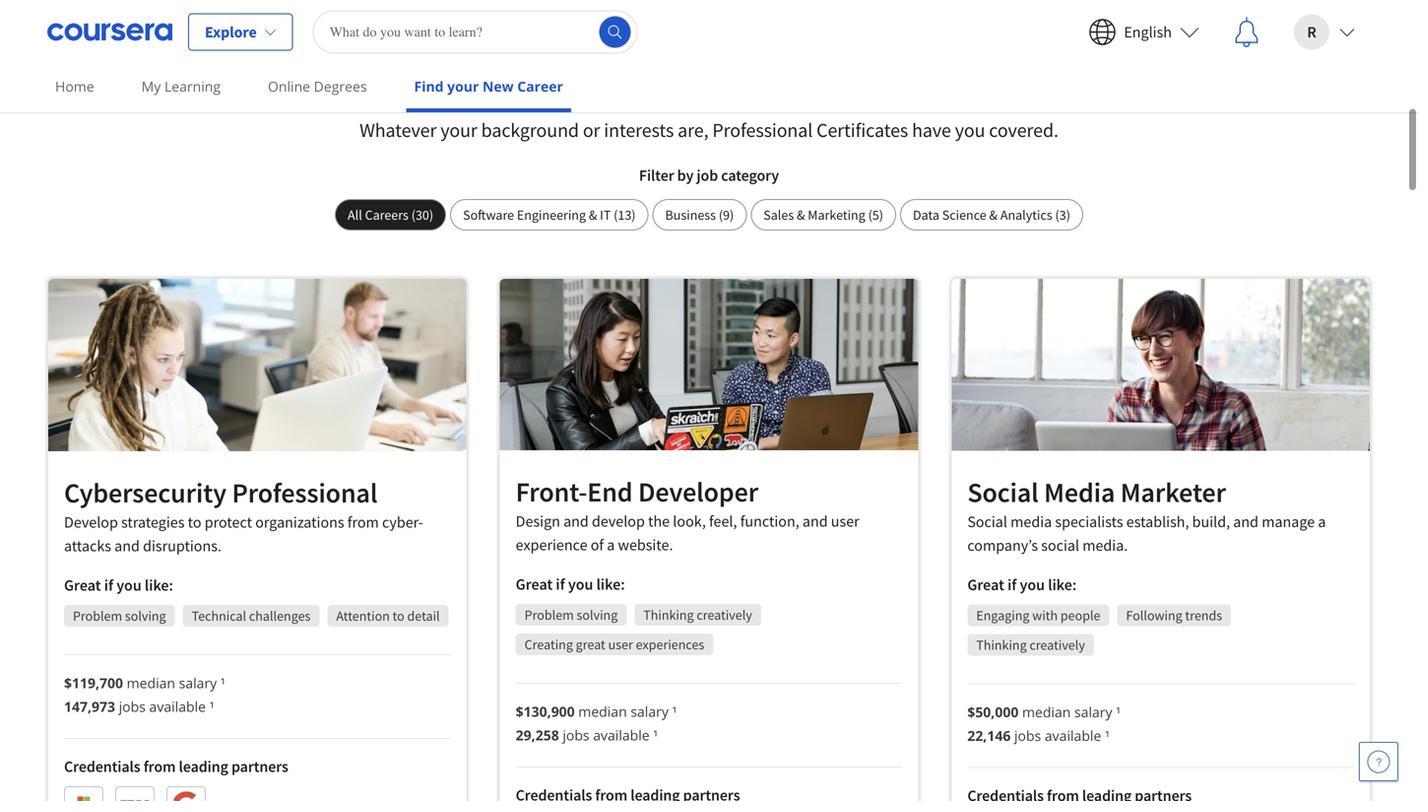 Task type: locate. For each thing, give the bounding box(es) containing it.
0 vertical spatial creatively
[[697, 606, 753, 624]]

median inside '$119,700 median salary ¹ 147,973 jobs available ¹'
[[127, 674, 175, 692]]

creatively down with
[[1030, 636, 1086, 654]]

find inside find a career that works for you whatever your background or interests are, professional certificates have you covered.
[[417, 61, 499, 116]]

1 horizontal spatial &
[[797, 206, 805, 224]]

0 vertical spatial thinking
[[644, 606, 694, 624]]

learning
[[165, 77, 221, 96]]

1 horizontal spatial great if you like:
[[516, 574, 625, 594]]

Data Science & Analytics (3) button
[[901, 199, 1084, 231]]

your inside find your new career link
[[447, 77, 479, 96]]

specialists
[[1056, 512, 1124, 532]]

2 horizontal spatial jobs
[[1015, 726, 1042, 745]]

if up engaging
[[1008, 575, 1017, 595]]

engaging with people
[[977, 607, 1101, 624]]

0 horizontal spatial from
[[144, 757, 176, 776]]

available up credentials from leading partners
[[149, 697, 206, 716]]

professional up category
[[713, 118, 813, 142]]

available inside $50,000 median salary ¹ 22,146 jobs available ¹
[[1045, 726, 1102, 745]]

jobs right "22,146"
[[1015, 726, 1042, 745]]

social
[[968, 475, 1039, 509], [968, 512, 1008, 532]]

median inside $50,000 median salary ¹ 22,146 jobs available ¹
[[1023, 703, 1071, 721]]

user
[[831, 511, 860, 531], [609, 635, 633, 653]]

2 horizontal spatial salary
[[1075, 703, 1113, 721]]

detail
[[407, 607, 440, 625]]

like: down disruptions.
[[145, 575, 173, 595]]

1 horizontal spatial if
[[556, 574, 565, 594]]

by
[[678, 166, 694, 185]]

from left cyber-
[[348, 512, 379, 532]]

data science & analytics (3)
[[913, 206, 1071, 224]]

if for cybersecurity
[[104, 575, 113, 595]]

1 vertical spatial thinking creatively
[[977, 636, 1086, 654]]

great for cybersecurity professional
[[64, 575, 101, 595]]

& left 'it'
[[589, 206, 597, 224]]

creatively
[[697, 606, 753, 624], [1030, 636, 1086, 654]]

available inside $130,900 median salary ¹ 29,258 jobs available ¹
[[593, 726, 650, 744]]

media
[[1011, 512, 1052, 532]]

1 horizontal spatial solving
[[577, 606, 618, 624]]

jobs for develop
[[119, 697, 146, 716]]

& right sales
[[797, 206, 805, 224]]

filter
[[639, 166, 675, 185]]

median for developer
[[579, 702, 627, 721]]

& right science
[[990, 206, 998, 224]]

1 horizontal spatial professional
[[713, 118, 813, 142]]

0 vertical spatial user
[[831, 511, 860, 531]]

(5)
[[869, 206, 884, 224]]

professional inside cybersecurity professional develop strategies to protect organizations from cyber- attacks and disruptions.
[[232, 475, 378, 510]]

median right $130,900
[[579, 702, 627, 721]]

0 horizontal spatial like:
[[145, 575, 173, 595]]

salary inside $50,000 median salary ¹ 22,146 jobs available ¹
[[1075, 703, 1113, 721]]

your
[[447, 77, 479, 96], [441, 118, 478, 142]]

2 vertical spatial a
[[607, 535, 615, 555]]

cybersecurity professional develop strategies to protect organizations from cyber- attacks and disruptions.
[[64, 475, 423, 556]]

feel,
[[709, 511, 737, 531]]

1 vertical spatial social
[[968, 512, 1008, 532]]

explore
[[205, 22, 257, 42]]

salary down people
[[1075, 703, 1113, 721]]

& inside button
[[589, 206, 597, 224]]

to
[[188, 512, 201, 532], [393, 607, 405, 625]]

your down find your new career link
[[441, 118, 478, 142]]

jobs right 29,258
[[563, 726, 590, 744]]

user right great
[[609, 635, 633, 653]]

salary down technical
[[179, 674, 217, 692]]

1 horizontal spatial problem
[[525, 606, 574, 624]]

0 horizontal spatial to
[[188, 512, 201, 532]]

1 vertical spatial thinking
[[977, 636, 1027, 654]]

a up background
[[508, 61, 530, 116]]

0 horizontal spatial professional
[[232, 475, 378, 510]]

great for front-end developer
[[516, 574, 553, 594]]

1 horizontal spatial user
[[831, 511, 860, 531]]

establish,
[[1127, 512, 1190, 532]]

2 horizontal spatial available
[[1045, 726, 1102, 745]]

your left new
[[447, 77, 479, 96]]

if down attacks
[[104, 575, 113, 595]]

2 & from the left
[[797, 206, 805, 224]]

you down of
[[568, 574, 594, 594]]

you for cybersecurity professional
[[116, 575, 142, 595]]

jobs for developer
[[563, 726, 590, 744]]

1 vertical spatial from
[[144, 757, 176, 776]]

to left detail
[[393, 607, 405, 625]]

a
[[508, 61, 530, 116], [1319, 512, 1327, 532], [607, 535, 615, 555]]

you
[[933, 61, 1002, 116], [955, 118, 986, 142], [568, 574, 594, 594], [1020, 575, 1045, 595], [116, 575, 142, 595]]

1 horizontal spatial salary
[[631, 702, 669, 721]]

great down attacks
[[64, 575, 101, 595]]

with
[[1033, 607, 1058, 624]]

median right $119,700
[[127, 674, 175, 692]]

solving up great
[[577, 606, 618, 624]]

2 horizontal spatial great if you like:
[[968, 575, 1077, 595]]

2 horizontal spatial a
[[1319, 512, 1327, 532]]

sales
[[764, 206, 794, 224]]

0 horizontal spatial jobs
[[119, 697, 146, 716]]

career
[[538, 61, 656, 116]]

What do you want to learn? text field
[[313, 10, 638, 54]]

1 horizontal spatial a
[[607, 535, 615, 555]]

marketer
[[1121, 475, 1227, 509]]

attacks
[[64, 536, 111, 556]]

0 horizontal spatial available
[[149, 697, 206, 716]]

jobs right 147,973
[[119, 697, 146, 716]]

like: for developer
[[597, 574, 625, 594]]

2 horizontal spatial &
[[990, 206, 998, 224]]

great up engaging
[[968, 575, 1005, 595]]

3 & from the left
[[990, 206, 998, 224]]

cybersecurity analyst image
[[48, 279, 467, 451]]

0 vertical spatial a
[[508, 61, 530, 116]]

to up disruptions.
[[188, 512, 201, 532]]

problem solving
[[525, 606, 618, 624], [73, 607, 166, 625]]

available right 29,258
[[593, 726, 650, 744]]

if for social
[[1008, 575, 1017, 595]]

and right build,
[[1234, 512, 1259, 532]]

2 horizontal spatial like:
[[1049, 575, 1077, 595]]

all careers (30)
[[348, 206, 434, 224]]

problem solving up $119,700
[[73, 607, 166, 625]]

0 horizontal spatial if
[[104, 575, 113, 595]]

credentials
[[64, 757, 140, 776]]

1 horizontal spatial like:
[[597, 574, 625, 594]]

0 horizontal spatial great if you like:
[[64, 575, 173, 595]]

problem
[[525, 606, 574, 624], [73, 607, 122, 625]]

media
[[1045, 475, 1116, 509]]

find down what do you want to learn? text field
[[417, 61, 499, 116]]

great down experience
[[516, 574, 553, 594]]

problem solving up great
[[525, 606, 618, 624]]

professional up organizations
[[232, 475, 378, 510]]

0 horizontal spatial thinking
[[644, 606, 694, 624]]

$50,000
[[968, 703, 1019, 721]]

solving for developer
[[577, 606, 618, 624]]

and
[[564, 511, 589, 531], [803, 511, 828, 531], [1234, 512, 1259, 532], [114, 536, 140, 556]]

professional inside find a career that works for you whatever your background or interests are, professional certificates have you covered.
[[713, 118, 813, 142]]

like: down of
[[597, 574, 625, 594]]

business
[[666, 206, 716, 224]]

salary for develop
[[179, 674, 217, 692]]

option group
[[335, 199, 1084, 231]]

(9)
[[719, 206, 734, 224]]

user right function,
[[831, 511, 860, 531]]

great if you like: for cybersecurity
[[64, 575, 173, 595]]

1 horizontal spatial great
[[516, 574, 553, 594]]

website.
[[618, 535, 673, 555]]

salary down 'experiences'
[[631, 702, 669, 721]]

0 vertical spatial to
[[188, 512, 201, 532]]

Sales & Marketing (5) button
[[751, 199, 897, 231]]

1 vertical spatial professional
[[232, 475, 378, 510]]

from left leading
[[144, 757, 176, 776]]

median right $50,000 on the bottom
[[1023, 703, 1071, 721]]

0 vertical spatial professional
[[713, 118, 813, 142]]

problem up $119,700
[[73, 607, 122, 625]]

problem up "creating"
[[525, 606, 574, 624]]

if
[[556, 574, 565, 594], [1008, 575, 1017, 595], [104, 575, 113, 595]]

find up whatever
[[414, 77, 444, 96]]

1 horizontal spatial problem solving
[[525, 606, 618, 624]]

0 horizontal spatial median
[[127, 674, 175, 692]]

great if you like: down experience
[[516, 574, 625, 594]]

and down strategies
[[114, 536, 140, 556]]

0 vertical spatial social
[[968, 475, 1039, 509]]

1 horizontal spatial available
[[593, 726, 650, 744]]

1 horizontal spatial to
[[393, 607, 405, 625]]

0 horizontal spatial salary
[[179, 674, 217, 692]]

1 horizontal spatial thinking
[[977, 636, 1027, 654]]

it
[[600, 206, 611, 224]]

0 horizontal spatial user
[[609, 635, 633, 653]]

you right have
[[955, 118, 986, 142]]

great if you like: down attacks
[[64, 575, 173, 595]]

disruptions.
[[143, 536, 222, 556]]

Software Engineering & IT (13) button
[[450, 199, 649, 231]]

a inside find a career that works for you whatever your background or interests are, professional certificates have you covered.
[[508, 61, 530, 116]]

2 horizontal spatial great
[[968, 575, 1005, 595]]

technical
[[192, 607, 246, 625]]

great if you like:
[[516, 574, 625, 594], [968, 575, 1077, 595], [64, 575, 173, 595]]

thinking down engaging
[[977, 636, 1027, 654]]

1 vertical spatial a
[[1319, 512, 1327, 532]]

from
[[348, 512, 379, 532], [144, 757, 176, 776]]

professional
[[713, 118, 813, 142], [232, 475, 378, 510]]

great for social media marketer
[[968, 575, 1005, 595]]

salary inside $130,900 median salary ¹ 29,258 jobs available ¹
[[631, 702, 669, 721]]

1 horizontal spatial creatively
[[1030, 636, 1086, 654]]

0 horizontal spatial thinking creatively
[[644, 606, 753, 624]]

develop
[[592, 511, 645, 531]]

29,258
[[516, 726, 559, 744]]

0 vertical spatial your
[[447, 77, 479, 96]]

social up company's
[[968, 512, 1008, 532]]

category
[[721, 166, 779, 185]]

thinking creatively down engaging with people
[[977, 636, 1086, 654]]

thinking
[[644, 606, 694, 624], [977, 636, 1027, 654]]

like: up with
[[1049, 575, 1077, 595]]

software engineering & it (13)
[[463, 206, 636, 224]]

great
[[516, 574, 553, 594], [968, 575, 1005, 595], [64, 575, 101, 595]]

great if you like: up engaging with people
[[968, 575, 1077, 595]]

available right "22,146"
[[1045, 726, 1102, 745]]

$50,000 median salary ¹ 22,146 jobs available ¹
[[968, 703, 1121, 745]]

1 horizontal spatial jobs
[[563, 726, 590, 744]]

and inside cybersecurity professional develop strategies to protect organizations from cyber- attacks and disruptions.
[[114, 536, 140, 556]]

software
[[463, 206, 514, 224]]

a inside front-end developer design and develop the look, feel, function, and user experience of a website.
[[607, 535, 615, 555]]

great if you like: for front-
[[516, 574, 625, 594]]

0 horizontal spatial problem solving
[[73, 607, 166, 625]]

jobs inside '$119,700 median salary ¹ 147,973 jobs available ¹'
[[119, 697, 146, 716]]

jobs inside $130,900 median salary ¹ 29,258 jobs available ¹
[[563, 726, 590, 744]]

Business (9) button
[[653, 199, 747, 231]]

you up engaging with people
[[1020, 575, 1045, 595]]

online
[[268, 77, 310, 96]]

front-
[[516, 474, 587, 509]]

you down strategies
[[116, 575, 142, 595]]

2 horizontal spatial if
[[1008, 575, 1017, 595]]

All Careers (30) button
[[335, 199, 446, 231]]

from inside cybersecurity professional develop strategies to protect organizations from cyber- attacks and disruptions.
[[348, 512, 379, 532]]

1 horizontal spatial from
[[348, 512, 379, 532]]

0 horizontal spatial a
[[508, 61, 530, 116]]

or
[[583, 118, 600, 142]]

thinking creatively up 'experiences'
[[644, 606, 753, 624]]

1 vertical spatial your
[[441, 118, 478, 142]]

1 & from the left
[[589, 206, 597, 224]]

jobs inside $50,000 median salary ¹ 22,146 jobs available ¹
[[1015, 726, 1042, 745]]

career
[[518, 77, 563, 96]]

0 horizontal spatial creatively
[[697, 606, 753, 624]]

problem for front-end developer
[[525, 606, 574, 624]]

strategies
[[121, 512, 185, 532]]

social up the media on the bottom right
[[968, 475, 1039, 509]]

thinking up 'experiences'
[[644, 606, 694, 624]]

&
[[589, 206, 597, 224], [797, 206, 805, 224], [990, 206, 998, 224]]

1 horizontal spatial median
[[579, 702, 627, 721]]

business (9)
[[666, 206, 734, 224]]

a right of
[[607, 535, 615, 555]]

median inside $130,900 median salary ¹ 29,258 jobs available ¹
[[579, 702, 627, 721]]

0 horizontal spatial solving
[[125, 607, 166, 625]]

available inside '$119,700 median salary ¹ 147,973 jobs available ¹'
[[149, 697, 206, 716]]

& inside button
[[990, 206, 998, 224]]

0 horizontal spatial problem
[[73, 607, 122, 625]]

1 vertical spatial to
[[393, 607, 405, 625]]

1 vertical spatial creatively
[[1030, 636, 1086, 654]]

a right manage
[[1319, 512, 1327, 532]]

front-end developer design and develop the look, feel, function, and user experience of a website.
[[516, 474, 860, 555]]

salary inside '$119,700 median salary ¹ 147,973 jobs available ¹'
[[179, 674, 217, 692]]

0 horizontal spatial great
[[64, 575, 101, 595]]

solving left technical
[[125, 607, 166, 625]]

have
[[912, 118, 952, 142]]

creatively up 'experiences'
[[697, 606, 753, 624]]

if down experience
[[556, 574, 565, 594]]

to inside cybersecurity professional develop strategies to protect organizations from cyber- attacks and disruptions.
[[188, 512, 201, 532]]

None search field
[[313, 10, 638, 54]]

find for your
[[414, 77, 444, 96]]

a inside social media marketer social media specialists establish, build, and manage a company's social media.
[[1319, 512, 1327, 532]]

cybersecurity
[[64, 475, 227, 510]]

$119,700 median salary ¹ 147,973 jobs available ¹
[[64, 674, 225, 716]]

$119,700
[[64, 674, 123, 692]]

great if you like: for social
[[968, 575, 1077, 595]]

22,146
[[968, 726, 1011, 745]]

0 horizontal spatial &
[[589, 206, 597, 224]]

0 vertical spatial from
[[348, 512, 379, 532]]

1 horizontal spatial thinking creatively
[[977, 636, 1086, 654]]

for
[[871, 61, 924, 116]]

2 horizontal spatial median
[[1023, 703, 1071, 721]]

company's
[[968, 536, 1039, 555]]



Task type: describe. For each thing, give the bounding box(es) containing it.
you up have
[[933, 61, 1002, 116]]

works
[[750, 61, 863, 116]]

creating great user experiences
[[525, 635, 705, 653]]

solving for develop
[[125, 607, 166, 625]]

(13)
[[614, 206, 636, 224]]

of
[[591, 535, 604, 555]]

find a career that works for you whatever your background or interests are, professional certificates have you covered.
[[360, 61, 1059, 142]]

jobs for marketer
[[1015, 726, 1042, 745]]

careers
[[365, 206, 409, 224]]

salary for developer
[[631, 702, 669, 721]]

certificates
[[817, 118, 909, 142]]

are,
[[678, 118, 709, 142]]

attention
[[336, 607, 390, 625]]

english
[[1125, 22, 1172, 42]]

option group containing all careers (30)
[[335, 199, 1084, 231]]

trends
[[1186, 607, 1223, 624]]

like: for develop
[[145, 575, 173, 595]]

the
[[648, 511, 670, 531]]

end
[[587, 474, 633, 509]]

and right function,
[[803, 511, 828, 531]]

following
[[1127, 607, 1183, 624]]

background
[[481, 118, 579, 142]]

1 social from the top
[[968, 475, 1039, 509]]

coursera image
[[47, 16, 172, 48]]

median for marketer
[[1023, 703, 1071, 721]]

and inside social media marketer social media specialists establish, build, and manage a company's social media.
[[1234, 512, 1259, 532]]

function,
[[741, 511, 800, 531]]

& for data science & analytics (3)
[[990, 206, 998, 224]]

median for develop
[[127, 674, 175, 692]]

organizations
[[255, 512, 344, 532]]

whatever
[[360, 118, 437, 142]]

problem solving for develop
[[73, 607, 166, 625]]

available for develop
[[149, 697, 206, 716]]

experience
[[516, 535, 588, 555]]

available for marketer
[[1045, 726, 1102, 745]]

social media marketer social media specialists establish, build, and manage a company's social media.
[[968, 475, 1327, 555]]

find your new career
[[414, 77, 563, 96]]

and up experience
[[564, 511, 589, 531]]

$130,900 median salary ¹ 29,258 jobs available ¹
[[516, 702, 677, 744]]

attention to detail
[[336, 607, 440, 625]]

experiences
[[636, 635, 705, 653]]

social
[[1042, 536, 1080, 555]]

partners
[[231, 757, 289, 776]]

cyber-
[[382, 512, 423, 532]]

filter by job category
[[639, 166, 779, 185]]

technical challenges
[[192, 607, 311, 625]]

r
[[1308, 22, 1317, 42]]

build,
[[1193, 512, 1231, 532]]

& inside button
[[797, 206, 805, 224]]

social media marketer image
[[952, 279, 1371, 451]]

new
[[483, 77, 514, 96]]

data
[[913, 206, 940, 224]]

problem solving for developer
[[525, 606, 618, 624]]

you for front-end developer
[[568, 574, 594, 594]]

covered.
[[990, 118, 1059, 142]]

1 vertical spatial user
[[609, 635, 633, 653]]

problem for cybersecurity professional
[[73, 607, 122, 625]]

like: for marketer
[[1049, 575, 1077, 595]]

online degrees link
[[260, 64, 375, 108]]

science
[[943, 206, 987, 224]]

degrees
[[314, 77, 367, 96]]

salary for marketer
[[1075, 703, 1113, 721]]

all
[[348, 206, 362, 224]]

that
[[664, 61, 741, 116]]

$130,900
[[516, 702, 575, 721]]

creating
[[525, 635, 573, 653]]

your inside find a career that works for you whatever your background or interests are, professional certificates have you covered.
[[441, 118, 478, 142]]

2 social from the top
[[968, 512, 1008, 532]]

engineering
[[517, 206, 586, 224]]

great
[[576, 635, 606, 653]]

home link
[[47, 64, 102, 108]]

my learning
[[142, 77, 221, 96]]

& for software engineering & it (13)
[[589, 206, 597, 224]]

developer
[[638, 474, 759, 509]]

challenges
[[249, 607, 311, 625]]

user inside front-end developer design and develop the look, feel, function, and user experience of a website.
[[831, 511, 860, 531]]

r button
[[1279, 0, 1372, 64]]

147,973
[[64, 697, 115, 716]]

(30)
[[412, 206, 434, 224]]

job
[[697, 166, 718, 185]]

if for front-
[[556, 574, 565, 594]]

available for developer
[[593, 726, 650, 744]]

people
[[1061, 607, 1101, 624]]

find for a
[[417, 61, 499, 116]]

(3)
[[1056, 206, 1071, 224]]

leading
[[179, 757, 228, 776]]

credentials from leading partners
[[64, 757, 289, 776]]

find your new career link
[[406, 64, 571, 112]]

0 vertical spatial thinking creatively
[[644, 606, 753, 624]]

you for social media marketer
[[1020, 575, 1045, 595]]

help center image
[[1368, 750, 1391, 773]]

interests
[[604, 118, 674, 142]]

manage
[[1262, 512, 1315, 532]]

develop
[[64, 512, 118, 532]]

following trends
[[1127, 607, 1223, 624]]

engaging
[[977, 607, 1030, 624]]

english button
[[1073, 0, 1216, 64]]



Task type: vqa. For each thing, say whether or not it's contained in the screenshot.
Information
no



